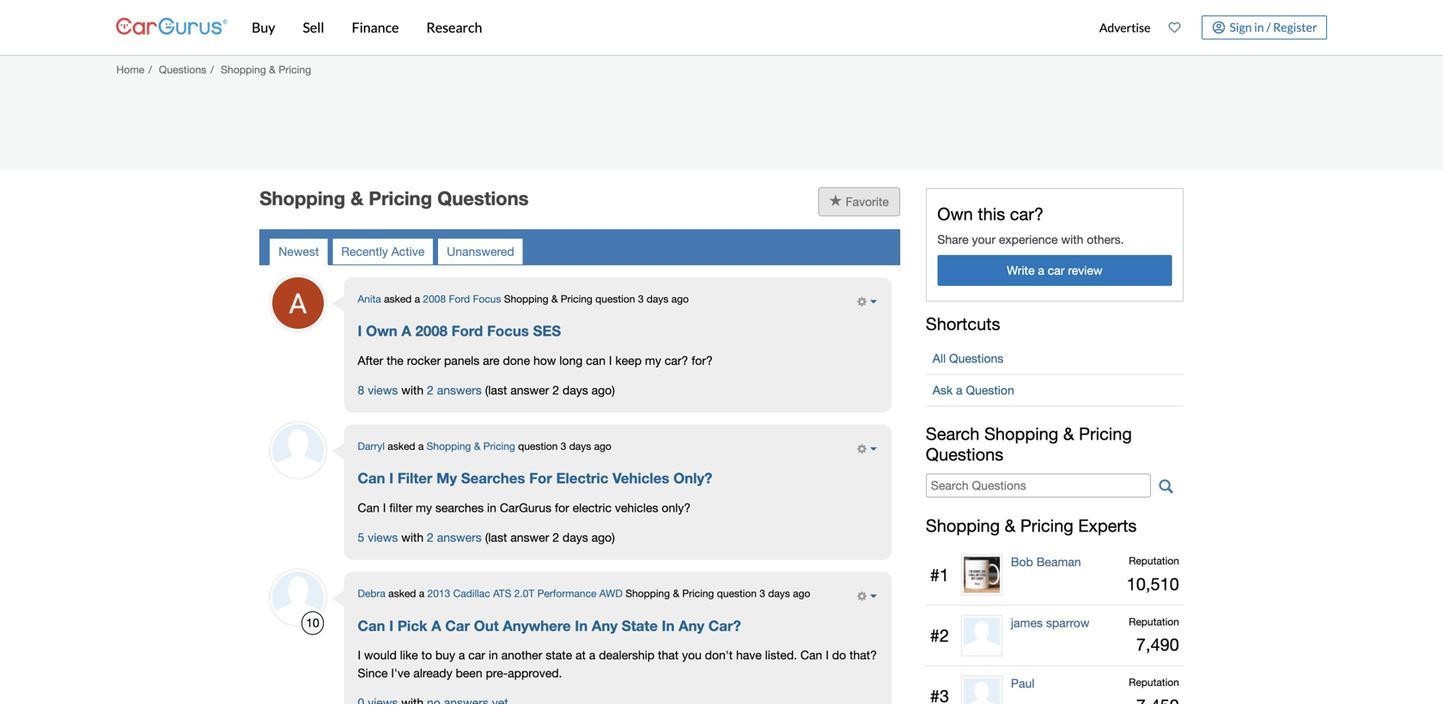 Task type: vqa. For each thing, say whether or not it's contained in the screenshot.
Favorite "checkbox"
yes



Task type: describe. For each thing, give the bounding box(es) containing it.
the
[[387, 353, 404, 368]]

sell button
[[289, 0, 338, 55]]

& up ses
[[552, 293, 558, 305]]

5 views link
[[358, 531, 398, 545]]

1 vertical spatial a
[[432, 617, 441, 634]]

car inside i would like to buy a car in another state at a dealership that  you don't have listed. can i do that? since i've already been  pre-approved.
[[469, 648, 485, 662]]

2013 cadillac ats 2.0t performance awd link
[[428, 588, 623, 600]]

darryl link
[[358, 440, 385, 452]]

1 vertical spatial 3
[[561, 440, 567, 452]]

awd
[[600, 588, 623, 600]]

search shopping & pricing questions
[[926, 424, 1132, 465]]

can i pick a car out anywhere in any state in any car? link
[[358, 617, 741, 635]]

2008 for a
[[423, 293, 446, 305]]

user icon image
[[1213, 21, 1226, 34]]

unanswered link
[[438, 238, 524, 265]]

cargurus logo homepage link link
[[116, 3, 228, 52]]

days for darryl asked a shopping & pricing question             3 days ago
[[569, 440, 591, 452]]

approved.
[[508, 666, 562, 681]]

questions down cargurus logo homepage link link
[[159, 64, 206, 76]]

menu bar containing buy
[[228, 0, 1091, 55]]

pricing down "sell" "dropdown button"
[[279, 64, 311, 76]]

after
[[358, 353, 383, 368]]

& down 'buy' dropdown button
[[269, 64, 276, 76]]

questions link
[[159, 64, 206, 76]]

shopping & pricing link
[[427, 440, 515, 452]]

anita link
[[358, 293, 381, 305]]

3 reputation from the top
[[1129, 677, 1180, 689]]

shopping inside 'search shopping & pricing questions'
[[985, 424, 1059, 444]]

dealership
[[599, 648, 655, 662]]

reputation 7,490
[[1129, 616, 1180, 655]]

1 horizontal spatial ago
[[672, 293, 689, 305]]

experience
[[999, 232, 1058, 246]]

10,510
[[1127, 574, 1180, 595]]

2 horizontal spatial /
[[1267, 20, 1271, 34]]

Search Questions text field
[[926, 474, 1151, 498]]

been
[[456, 666, 483, 681]]

to
[[422, 648, 432, 662]]

sign in / register
[[1230, 20, 1318, 34]]

finance button
[[338, 0, 413, 55]]

2 right 5 views link
[[427, 531, 434, 545]]

1 horizontal spatial 3
[[638, 293, 644, 305]]

electric
[[556, 470, 609, 487]]

0 vertical spatial a
[[402, 322, 412, 340]]

shopping & pricing questions
[[260, 187, 529, 210]]

advertise
[[1100, 20, 1151, 35]]

cargurus
[[500, 501, 552, 515]]

filter
[[398, 470, 433, 487]]

1 horizontal spatial /
[[210, 64, 214, 76]]

views for own
[[368, 383, 398, 397]]

2 in from the left
[[662, 617, 675, 634]]

can i pick a car out anywhere in any state in any car?
[[358, 617, 741, 634]]

0 horizontal spatial question
[[518, 440, 558, 452]]

that
[[658, 648, 679, 662]]

ses
[[533, 322, 561, 340]]

ford for a
[[452, 322, 483, 340]]

are
[[483, 353, 500, 368]]

1 vertical spatial my
[[416, 501, 432, 515]]

cargurus logo homepage link image
[[116, 3, 228, 52]]

2.0t
[[514, 588, 535, 600]]

done
[[503, 353, 530, 368]]

pricing up searches
[[484, 440, 515, 452]]

a inside 'link'
[[1038, 263, 1045, 277]]

shortcuts
[[926, 314, 1001, 334]]

2 answers link for searches
[[427, 531, 482, 545]]

ats
[[493, 588, 512, 600]]

own inside newest tab panel
[[366, 322, 398, 340]]

shopping up newest
[[260, 187, 345, 210]]

can i filter my searches for electric vehicles only?
[[358, 470, 713, 487]]

1 vertical spatial in
[[487, 501, 497, 515]]

buy
[[252, 19, 275, 36]]

pre-
[[486, 666, 508, 681]]

pricing up car?
[[683, 588, 714, 600]]

recently
[[341, 244, 388, 259]]

research button
[[413, 0, 496, 55]]

newest tab panel
[[268, 277, 892, 705]]

since
[[358, 666, 388, 681]]

car?
[[709, 617, 741, 634]]

pricing inside 'search shopping & pricing questions'
[[1079, 424, 1132, 444]]

ago) for electric
[[592, 531, 615, 545]]

advertise link
[[1091, 3, 1160, 52]]

sign in / register link
[[1202, 15, 1328, 40]]

#1
[[931, 565, 950, 585]]

with inside own this car? share your experience with others.
[[1062, 232, 1084, 246]]

only?
[[662, 501, 691, 515]]

a right at
[[589, 648, 596, 662]]

review
[[1068, 263, 1103, 277]]

recently active link
[[332, 238, 434, 265]]

car? inside own this car? share your experience with others.
[[1010, 204, 1044, 224]]

8 views with 2 answers (last answer 2 days ago)
[[358, 383, 615, 397]]

shopping down 'buy' dropdown button
[[221, 64, 266, 76]]

shortcuts menu
[[926, 343, 1184, 407]]

paul
[[1011, 677, 1035, 691]]

2008 ford focus link
[[423, 293, 501, 305]]

sort questions by tab list
[[269, 238, 524, 265]]

after  the rocker panels are done how long can i keep my car? for?
[[358, 353, 713, 368]]

experts
[[1079, 516, 1137, 536]]

a right the buy
[[459, 648, 465, 662]]

sign
[[1230, 20, 1252, 34]]

like
[[400, 648, 418, 662]]

menu containing sign in / register
[[1091, 3, 1328, 52]]

active
[[392, 244, 425, 259]]

car inside write a car review 'link'
[[1048, 263, 1065, 277]]

write
[[1007, 263, 1035, 277]]

10
[[306, 616, 320, 630]]

own this car? share your experience with others.
[[938, 204, 1125, 246]]

would
[[364, 648, 397, 662]]

can
[[586, 353, 606, 368]]

1 vertical spatial ago
[[594, 440, 612, 452]]

0 horizontal spatial /
[[149, 64, 152, 76]]

answer for focus
[[511, 383, 549, 397]]

favorite
[[846, 194, 889, 209]]

shopping up #1
[[926, 516, 1000, 536]]

another
[[502, 648, 543, 662]]

pricing up sort questions by tab list
[[369, 187, 432, 210]]

1 in from the left
[[575, 617, 588, 634]]

anita asked a 2008 ford focus shopping & pricing             question             3 days ago
[[358, 293, 689, 305]]

(last for ford
[[485, 383, 507, 397]]

write a car review link
[[938, 255, 1172, 286]]

shopping up ses
[[504, 293, 549, 305]]

do
[[832, 648, 847, 662]]

vehicles
[[615, 501, 659, 515]]

focus for shopping
[[473, 293, 501, 305]]

questions up unanswered
[[438, 187, 529, 210]]

reputation for 7,490
[[1129, 616, 1180, 628]]

can i filter my searches for electric vehicles only? link
[[358, 470, 713, 487]]



Task type: locate. For each thing, give the bounding box(es) containing it.
electric
[[573, 501, 612, 515]]

0 vertical spatial ago)
[[592, 383, 615, 397]]

reputation
[[1129, 555, 1180, 567], [1129, 616, 1180, 628], [1129, 677, 1180, 689]]

asked right the anita link
[[384, 293, 412, 305]]

ask a question
[[933, 383, 1015, 397]]

2008 up i own a 2008 ford focus ses
[[423, 293, 446, 305]]

ford up i own a 2008 ford focus ses
[[449, 293, 470, 305]]

views right 5
[[368, 531, 398, 545]]

debra link
[[358, 588, 386, 600]]

3 up 'have'
[[760, 588, 766, 600]]

my right filter
[[416, 501, 432, 515]]

own up share
[[938, 204, 973, 224]]

2 any from the left
[[679, 617, 705, 634]]

(last down can i filter my searches in cargurus for electric vehicles only?
[[485, 531, 507, 545]]

sparrow
[[1047, 616, 1090, 630]]

0 vertical spatial answers
[[437, 383, 482, 397]]

saved cars image
[[1169, 21, 1181, 34]]

/ left register
[[1267, 20, 1271, 34]]

answer for for
[[511, 531, 549, 545]]

with for can i filter my searches for electric vehicles only?
[[401, 531, 424, 545]]

views right 8
[[368, 383, 398, 397]]

home link
[[116, 64, 145, 76]]

1 vertical spatial (last
[[485, 531, 507, 545]]

&
[[269, 64, 276, 76], [351, 187, 364, 210], [552, 293, 558, 305], [1064, 424, 1075, 444], [474, 440, 481, 452], [1005, 516, 1016, 536], [673, 588, 680, 600]]

panels
[[444, 353, 480, 368]]

can for can i filter my searches for electric vehicles only?
[[358, 470, 385, 487]]

shopping & pricing experts
[[926, 516, 1137, 536]]

ago)
[[592, 383, 615, 397], [592, 531, 615, 545]]

1 views from the top
[[368, 383, 398, 397]]

out
[[474, 617, 499, 634]]

only?
[[674, 470, 713, 487]]

0 horizontal spatial own
[[366, 322, 398, 340]]

2008 for a
[[416, 322, 448, 340]]

car? up the experience
[[1010, 204, 1044, 224]]

car?
[[1010, 204, 1044, 224], [665, 353, 689, 368]]

a
[[1038, 263, 1045, 277], [415, 293, 420, 305], [956, 383, 963, 397], [418, 440, 424, 452], [419, 588, 425, 600], [459, 648, 465, 662], [589, 648, 596, 662]]

your
[[972, 232, 996, 246]]

2 down for
[[553, 531, 559, 545]]

& up "recently"
[[351, 187, 364, 210]]

ford
[[449, 293, 470, 305], [452, 322, 483, 340]]

own
[[938, 204, 973, 224], [366, 322, 398, 340]]

Favorite checkbox
[[819, 187, 900, 216]]

1 horizontal spatial own
[[938, 204, 973, 224]]

1 vertical spatial ago)
[[592, 531, 615, 545]]

reputation up 7,490
[[1129, 616, 1180, 628]]

0 vertical spatial with
[[1062, 232, 1084, 246]]

can for can i filter my searches in cargurus for electric vehicles only?
[[358, 501, 380, 515]]

1 vertical spatial own
[[366, 322, 398, 340]]

filter
[[389, 501, 413, 515]]

2 vertical spatial asked
[[389, 588, 416, 600]]

2 vertical spatial ago
[[793, 588, 811, 600]]

0 vertical spatial my
[[645, 353, 662, 368]]

1 horizontal spatial in
[[662, 617, 675, 634]]

1 vertical spatial answers
[[437, 531, 482, 545]]

views for i
[[368, 531, 398, 545]]

can
[[358, 470, 385, 487], [358, 501, 380, 515], [358, 617, 385, 634], [801, 648, 823, 662]]

1 vertical spatial answer
[[511, 531, 549, 545]]

can left do
[[801, 648, 823, 662]]

a inside shortcuts menu
[[956, 383, 963, 397]]

i've
[[391, 666, 410, 681]]

own inside own this car? share your experience with others.
[[938, 204, 973, 224]]

ago) for ses
[[592, 383, 615, 397]]

answers for ford
[[437, 383, 482, 397]]

0 vertical spatial views
[[368, 383, 398, 397]]

2 horizontal spatial question
[[717, 588, 757, 600]]

2 answers link down panels
[[427, 383, 482, 397]]

0 vertical spatial focus
[[473, 293, 501, 305]]

in up pre-
[[489, 648, 498, 662]]

at
[[576, 648, 586, 662]]

pricing up bob beaman
[[1021, 516, 1074, 536]]

answers down panels
[[437, 383, 482, 397]]

question up car?
[[717, 588, 757, 600]]

how
[[534, 353, 556, 368]]

2 vertical spatial with
[[401, 531, 424, 545]]

5 views with 2 answers (last answer 2 days ago)
[[358, 531, 615, 545]]

answers down searches
[[437, 531, 482, 545]]

for
[[529, 470, 552, 487]]

3 up electric
[[561, 440, 567, 452]]

2 ago) from the top
[[592, 531, 615, 545]]

1 vertical spatial car
[[469, 648, 485, 662]]

bob
[[1011, 555, 1034, 570]]

can down darryl
[[358, 470, 385, 487]]

newest
[[279, 244, 319, 259]]

1 vertical spatial asked
[[388, 440, 416, 452]]

2 (last from the top
[[485, 531, 507, 545]]

1 any from the left
[[592, 617, 618, 634]]

others.
[[1087, 232, 1125, 246]]

focus up i own a 2008 ford focus ses
[[473, 293, 501, 305]]

in right 'sign'
[[1255, 20, 1265, 34]]

newest link
[[269, 238, 329, 265]]

& down the ask a question link
[[1064, 424, 1075, 444]]

state
[[546, 648, 572, 662]]

0 vertical spatial 2008
[[423, 293, 446, 305]]

reputation up 10,510
[[1129, 555, 1180, 567]]

with down filter
[[401, 531, 424, 545]]

1 vertical spatial reputation
[[1129, 616, 1180, 628]]

2 horizontal spatial ago
[[793, 588, 811, 600]]

/
[[1267, 20, 1271, 34], [149, 64, 152, 76], [210, 64, 214, 76]]

2 answer from the top
[[511, 531, 549, 545]]

car? left the for?
[[665, 353, 689, 368]]

1 answers from the top
[[437, 383, 482, 397]]

focus
[[473, 293, 501, 305], [487, 322, 529, 340]]

questions inside 'search shopping & pricing questions'
[[926, 445, 1004, 465]]

0 vertical spatial in
[[1255, 20, 1265, 34]]

8 views link
[[358, 383, 398, 397]]

sell
[[303, 19, 324, 36]]

question
[[966, 383, 1015, 397]]

asked
[[384, 293, 412, 305], [388, 440, 416, 452], [389, 588, 416, 600]]

i
[[358, 322, 362, 340], [609, 353, 612, 368], [389, 470, 394, 487], [383, 501, 386, 515], [389, 617, 394, 634], [358, 648, 361, 662], [826, 648, 829, 662]]

days for 8 views with 2 answers (last answer 2 days ago)
[[563, 383, 588, 397]]

share
[[938, 232, 969, 246]]

pick
[[398, 617, 428, 634]]

7,490
[[1137, 635, 1180, 655]]

#2
[[931, 626, 950, 646]]

1 vertical spatial question
[[518, 440, 558, 452]]

asked right debra
[[389, 588, 416, 600]]

focus for ses
[[487, 322, 529, 340]]

asked for pick
[[389, 588, 416, 600]]

0 horizontal spatial a
[[402, 322, 412, 340]]

can up would
[[358, 617, 385, 634]]

0 horizontal spatial 3
[[561, 440, 567, 452]]

ago) down electric
[[592, 531, 615, 545]]

views
[[368, 383, 398, 397], [368, 531, 398, 545]]

2 down rocker
[[427, 383, 434, 397]]

darryl
[[358, 440, 385, 452]]

2 answers link for ford
[[427, 383, 482, 397]]

1 vertical spatial 2008
[[416, 322, 448, 340]]

& inside 'search shopping & pricing questions'
[[1064, 424, 1075, 444]]

searches
[[436, 501, 484, 515]]

ford for a
[[449, 293, 470, 305]]

pricing
[[279, 64, 311, 76], [369, 187, 432, 210], [561, 293, 593, 305], [1079, 424, 1132, 444], [484, 440, 515, 452], [1021, 516, 1074, 536], [683, 588, 714, 600]]

1 horizontal spatial question
[[596, 293, 635, 305]]

2 answers link down searches
[[427, 531, 482, 545]]

1 answer from the top
[[511, 383, 549, 397]]

0 vertical spatial own
[[938, 204, 973, 224]]

2
[[427, 383, 434, 397], [553, 383, 559, 397], [427, 531, 434, 545], [553, 531, 559, 545]]

0 horizontal spatial my
[[416, 501, 432, 515]]

2 down "how"
[[553, 383, 559, 397]]

0 vertical spatial ford
[[449, 293, 470, 305]]

car left review
[[1048, 263, 1065, 277]]

(last down the are
[[485, 383, 507, 397]]

2 vertical spatial in
[[489, 648, 498, 662]]

searches
[[461, 470, 525, 487]]

shopping down question
[[985, 424, 1059, 444]]

don't
[[705, 648, 733, 662]]

2 vertical spatial question
[[717, 588, 757, 600]]

1 2 answers link from the top
[[427, 383, 482, 397]]

2 2 answers link from the top
[[427, 531, 482, 545]]

long
[[560, 353, 583, 368]]

buy button
[[238, 0, 289, 55]]

questions down search
[[926, 445, 1004, 465]]

i would like to buy a car in another state at a dealership that  you don't have listed. can i do that? since i've already been  pre-approved.
[[358, 648, 877, 681]]

1 vertical spatial car?
[[665, 353, 689, 368]]

beaman
[[1037, 555, 1082, 570]]

in up at
[[575, 617, 588, 634]]

that?
[[850, 648, 877, 662]]

1 horizontal spatial my
[[645, 353, 662, 368]]

pricing down the ask a question link
[[1079, 424, 1132, 444]]

8
[[358, 383, 365, 397]]

0 vertical spatial ago
[[672, 293, 689, 305]]

0 vertical spatial asked
[[384, 293, 412, 305]]

can up 5
[[358, 501, 380, 515]]

vehicles
[[613, 470, 670, 487]]

1 vertical spatial with
[[401, 383, 424, 397]]

3 up keep
[[638, 293, 644, 305]]

0 horizontal spatial ago
[[594, 440, 612, 452]]

car
[[445, 617, 470, 634]]

reputation inside reputation 10,510
[[1129, 555, 1180, 567]]

2 answers from the top
[[437, 531, 482, 545]]

1 horizontal spatial any
[[679, 617, 705, 634]]

with
[[1062, 232, 1084, 246], [401, 383, 424, 397], [401, 531, 424, 545]]

question up keep
[[596, 293, 635, 305]]

1 reputation from the top
[[1129, 555, 1180, 567]]

james sparrow
[[1011, 616, 1090, 630]]

/ right home link
[[149, 64, 152, 76]]

question up "for"
[[518, 440, 558, 452]]

3
[[638, 293, 644, 305], [561, 440, 567, 452], [760, 588, 766, 600]]

2008 up rocker
[[416, 322, 448, 340]]

0 horizontal spatial car?
[[665, 353, 689, 368]]

2 vertical spatial 3
[[760, 588, 766, 600]]

0 vertical spatial 2 answers link
[[427, 383, 482, 397]]

menu
[[1091, 3, 1328, 52]]

my right keep
[[645, 353, 662, 368]]

all questions link
[[926, 343, 1184, 374]]

already
[[414, 666, 453, 681]]

answers for searches
[[437, 531, 482, 545]]

questions inside shortcuts menu
[[950, 351, 1004, 366]]

a left 2013 in the bottom left of the page
[[419, 588, 425, 600]]

& up that
[[673, 588, 680, 600]]

1 vertical spatial focus
[[487, 322, 529, 340]]

1 vertical spatial ford
[[452, 322, 483, 340]]

all questions
[[933, 351, 1004, 366]]

ford up panels
[[452, 322, 483, 340]]

in inside i would like to buy a car in another state at a dealership that  you don't have listed. can i do that? since i've already been  pre-approved.
[[489, 648, 498, 662]]

debra
[[358, 588, 386, 600]]

in down searches
[[487, 501, 497, 515]]

answer down after  the rocker panels are done how long can i keep my car? for? at the bottom left of page
[[511, 383, 549, 397]]

1 ago) from the top
[[592, 383, 615, 397]]

focus inside i own a 2008 ford focus ses link
[[487, 322, 529, 340]]

0 horizontal spatial car
[[469, 648, 485, 662]]

2 vertical spatial reputation
[[1129, 677, 1180, 689]]

days for 5 views with 2 answers (last answer 2 days ago)
[[563, 531, 588, 545]]

a up the
[[402, 322, 412, 340]]

2 views from the top
[[368, 531, 398, 545]]

own up after
[[366, 322, 398, 340]]

1 vertical spatial views
[[368, 531, 398, 545]]

2 horizontal spatial 3
[[760, 588, 766, 600]]

buy
[[436, 648, 455, 662]]

0 vertical spatial car
[[1048, 263, 1065, 277]]

keep
[[616, 353, 642, 368]]

shopping up my
[[427, 440, 471, 452]]

0 vertical spatial reputation
[[1129, 555, 1180, 567]]

can inside i would like to buy a car in another state at a dealership that  you don't have listed. can i do that? since i've already been  pre-approved.
[[801, 648, 823, 662]]

a right ask at the bottom of page
[[956, 383, 963, 397]]

1 horizontal spatial car?
[[1010, 204, 1044, 224]]

a up filter
[[418, 440, 424, 452]]

asked for filter
[[388, 440, 416, 452]]

a right write
[[1038, 263, 1045, 277]]

debra asked a 2013 cadillac ats 2.0t performance awd shopping & pricing             question             3 days ago
[[358, 588, 811, 600]]

have
[[736, 648, 762, 662]]

focus up done
[[487, 322, 529, 340]]

anywhere
[[503, 617, 571, 634]]

any up the you
[[679, 617, 705, 634]]

a left 2008 ford focus link
[[415, 293, 420, 305]]

with left others.
[[1062, 232, 1084, 246]]

0 horizontal spatial any
[[592, 617, 618, 634]]

pricing up ses
[[561, 293, 593, 305]]

with down rocker
[[401, 383, 424, 397]]

for
[[555, 501, 570, 515]]

1 horizontal spatial car
[[1048, 263, 1065, 277]]

0 vertical spatial answer
[[511, 383, 549, 397]]

search
[[926, 424, 980, 444]]

reputation down 7,490
[[1129, 677, 1180, 689]]

car? inside newest tab panel
[[665, 353, 689, 368]]

0 vertical spatial car?
[[1010, 204, 1044, 224]]

menu bar
[[228, 0, 1091, 55]]

a left car
[[432, 617, 441, 634]]

any
[[592, 617, 618, 634], [679, 617, 705, 634]]

ago) down can
[[592, 383, 615, 397]]

you
[[682, 648, 702, 662]]

0 horizontal spatial in
[[575, 617, 588, 634]]

shopping up state
[[626, 588, 670, 600]]

1 horizontal spatial a
[[432, 617, 441, 634]]

2 reputation from the top
[[1129, 616, 1180, 628]]

(last for searches
[[485, 531, 507, 545]]

& up searches
[[474, 440, 481, 452]]

1 vertical spatial 2 answers link
[[427, 531, 482, 545]]

answer down cargurus
[[511, 531, 549, 545]]

i own a 2008 ford focus ses
[[358, 322, 561, 340]]

& up bob
[[1005, 516, 1016, 536]]

car up been
[[469, 648, 485, 662]]

with for i own a 2008 ford focus ses
[[401, 383, 424, 397]]

james
[[1011, 616, 1043, 630]]

questions up ask a question
[[950, 351, 1004, 366]]

/ right questions "link" at the left top of page
[[210, 64, 214, 76]]

asked for a
[[384, 293, 412, 305]]

can for can i pick a car out anywhere in any state in any car?
[[358, 617, 385, 634]]

all
[[933, 351, 946, 366]]

0 vertical spatial question
[[596, 293, 635, 305]]

1 (last from the top
[[485, 383, 507, 397]]

asked right the darryl link on the bottom left of the page
[[388, 440, 416, 452]]

research
[[427, 19, 482, 36]]

in right state
[[662, 617, 675, 634]]

any down awd
[[592, 617, 618, 634]]

0 vertical spatial (last
[[485, 383, 507, 397]]

answers
[[437, 383, 482, 397], [437, 531, 482, 545]]

reputation for 10,510
[[1129, 555, 1180, 567]]

0 vertical spatial 3
[[638, 293, 644, 305]]

5
[[358, 531, 365, 545]]

car
[[1048, 263, 1065, 277], [469, 648, 485, 662]]



